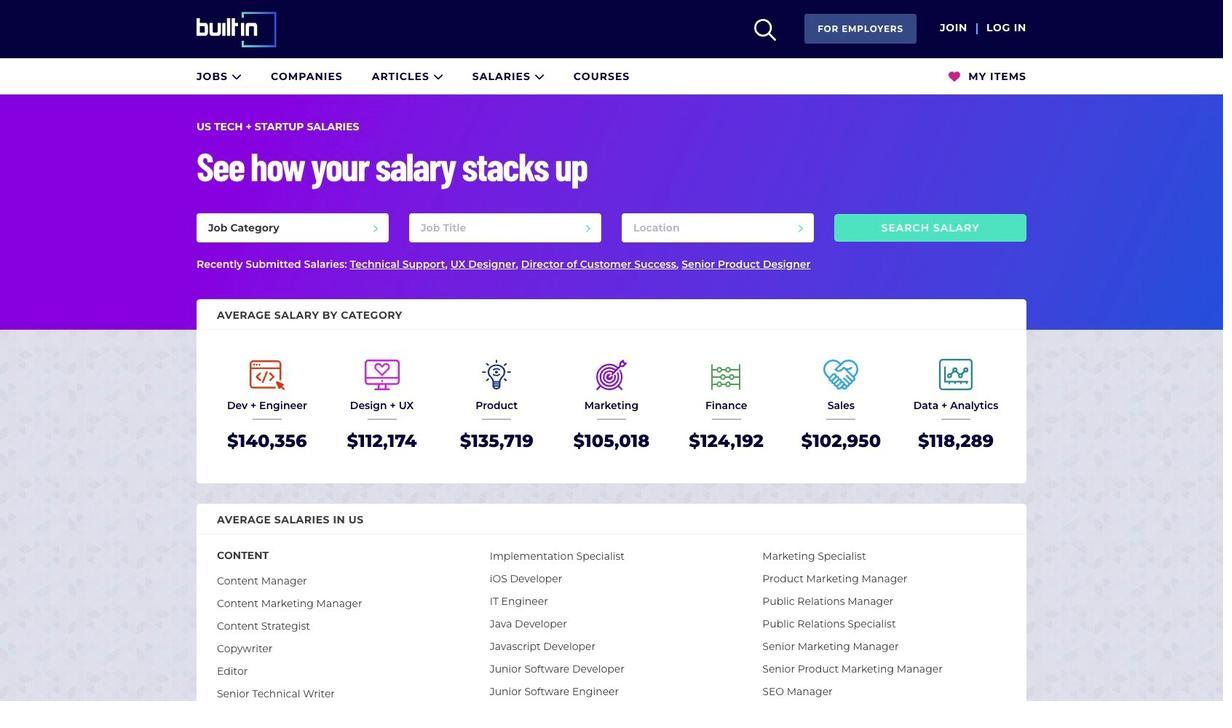Task type: locate. For each thing, give the bounding box(es) containing it.
icon image
[[755, 19, 777, 41], [949, 71, 961, 82], [232, 71, 242, 81], [433, 71, 443, 81], [535, 71, 545, 81]]



Task type: describe. For each thing, give the bounding box(es) containing it.
built in national image
[[197, 11, 297, 47]]



